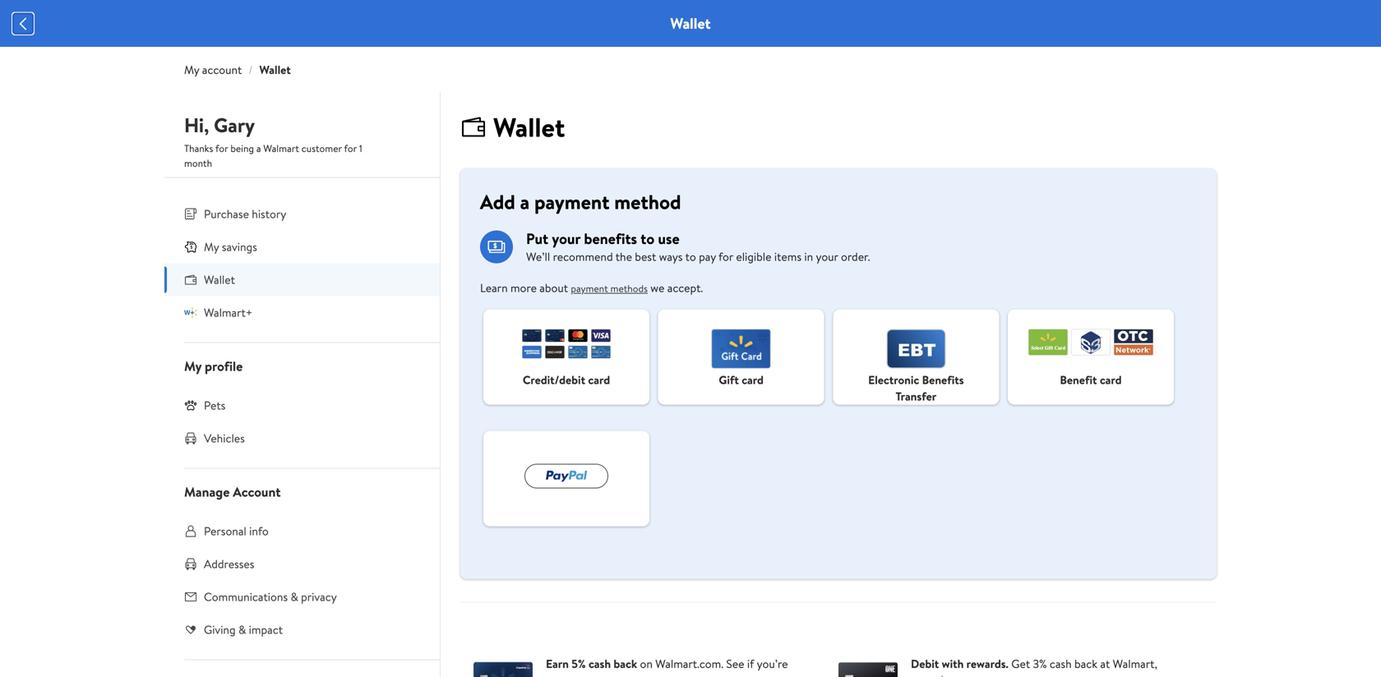 Task type: vqa. For each thing, say whether or not it's contained in the screenshot.
the leftmost a
yes



Task type: locate. For each thing, give the bounding box(es) containing it.
1 horizontal spatial back
[[1075, 656, 1098, 672]]

to left 'use'
[[641, 229, 655, 249]]

benefit card
[[1061, 372, 1122, 388]]

on walmart.com. see if you're pre-approved with no credit risk.
[[546, 656, 788, 678]]

2 cash from the left
[[1050, 656, 1072, 672]]

1 horizontal spatial card
[[742, 372, 764, 388]]

1 vertical spatial &
[[239, 622, 246, 638]]

2 vertical spatial my
[[184, 357, 202, 375]]

0 vertical spatial icon image
[[184, 240, 197, 254]]

giving & impact link
[[165, 614, 440, 647]]

back up eligibility.
[[1075, 656, 1098, 672]]

put
[[526, 229, 549, 249]]

0 vertical spatial with
[[942, 656, 964, 672]]

card for credit/debit card
[[588, 372, 610, 388]]

a right add
[[520, 188, 530, 216]]

benefits
[[923, 372, 964, 388]]

1 vertical spatial icon image
[[184, 306, 197, 319]]

with
[[942, 656, 964, 672], [616, 674, 638, 678]]

items
[[775, 249, 802, 265]]

purchase history link
[[165, 198, 440, 231]]

my
[[184, 62, 199, 78], [204, 239, 219, 255], [184, 357, 202, 375]]

giving & impact
[[204, 622, 283, 638]]

1 cash from the left
[[589, 656, 611, 672]]

0 vertical spatial my
[[184, 62, 199, 78]]

payment methods link
[[571, 282, 648, 296]]

use
[[658, 229, 680, 249]]

for left being
[[216, 141, 228, 155]]

1 horizontal spatial &
[[291, 589, 298, 605]]

2 icon image from the top
[[184, 306, 197, 319]]

your right the in
[[816, 249, 839, 265]]

wallet link down purchase history 'link'
[[165, 264, 440, 297]]

3 card from the left
[[1100, 372, 1122, 388]]

being
[[231, 141, 254, 155]]

to left pay
[[686, 249, 696, 265]]

my account / wallet
[[184, 62, 291, 78]]

0 horizontal spatial with
[[616, 674, 638, 678]]

icon image inside pets link
[[184, 399, 197, 412]]

with up $50
[[942, 656, 964, 672]]

cash up approved
[[589, 656, 611, 672]]

your
[[552, 229, 581, 249], [816, 249, 839, 265]]

card
[[588, 372, 610, 388], [742, 372, 764, 388], [1100, 372, 1122, 388]]

0 vertical spatial a
[[257, 141, 261, 155]]

icon image
[[184, 240, 197, 254], [184, 306, 197, 319], [184, 399, 197, 412]]

2 back from the left
[[1075, 656, 1098, 672]]

2 horizontal spatial card
[[1100, 372, 1122, 388]]

my savings
[[204, 239, 257, 255]]

eligible
[[736, 249, 772, 265]]

1 vertical spatial payment
[[571, 282, 608, 296]]

&
[[291, 589, 298, 605], [239, 622, 246, 638]]

0 vertical spatial see
[[727, 656, 745, 672]]

3 icon image from the top
[[184, 399, 197, 412]]

with left no
[[616, 674, 638, 678]]

a down the debit with rewards.
[[962, 674, 967, 678]]

1 back from the left
[[614, 656, 638, 672]]

icon image inside my savings link
[[184, 240, 197, 254]]

1 vertical spatial my
[[204, 239, 219, 255]]

risk.
[[688, 674, 708, 678]]

card right credit/debit
[[588, 372, 610, 388]]

0 horizontal spatial card
[[588, 372, 610, 388]]

customer
[[302, 141, 342, 155]]

5%
[[572, 656, 586, 672]]

1 icon image from the top
[[184, 240, 197, 254]]

payment
[[535, 188, 610, 216], [571, 282, 608, 296]]

pre-
[[546, 674, 567, 678]]

giving
[[204, 622, 236, 638]]

gift card button
[[659, 310, 825, 405]]

0 vertical spatial wallet link
[[260, 62, 291, 78]]

your right put
[[552, 229, 581, 249]]

manage
[[184, 483, 230, 501]]

2 horizontal spatial to
[[926, 674, 937, 678]]

/
[[249, 62, 253, 78]]

0 horizontal spatial see
[[727, 656, 745, 672]]

earn
[[546, 656, 569, 672]]

cash inside get 3% cash back at walmart, up to $50 a year. see terms for eligibility.
[[1050, 656, 1072, 672]]

my savings link
[[165, 231, 440, 264]]

1 vertical spatial see
[[996, 674, 1014, 678]]

2 card from the left
[[742, 372, 764, 388]]

icon image inside walmart+ link
[[184, 306, 197, 319]]

a right being
[[257, 141, 261, 155]]

2 vertical spatial icon image
[[184, 399, 197, 412]]

2 horizontal spatial a
[[962, 674, 967, 678]]

my left 'account'
[[184, 62, 199, 78]]

wallet
[[671, 13, 711, 34], [260, 62, 291, 78], [494, 109, 565, 146], [204, 272, 235, 288]]

see down the get
[[996, 674, 1014, 678]]

see left if
[[727, 656, 745, 672]]

back
[[614, 656, 638, 672], [1075, 656, 1098, 672]]

ways
[[659, 249, 683, 265]]

benefits
[[584, 229, 637, 249]]

get 3% cash back at walmart, up to $50 a year. see terms for eligibility.
[[911, 656, 1158, 678]]

0 vertical spatial &
[[291, 589, 298, 605]]

back inside get 3% cash back at walmart, up to $50 a year. see terms for eligibility.
[[1075, 656, 1098, 672]]

0 horizontal spatial cash
[[589, 656, 611, 672]]

my for my account / wallet
[[184, 62, 199, 78]]

manage account
[[184, 483, 281, 501]]

electronic benefits transfer image
[[887, 329, 946, 369]]

card right benefit
[[1100, 372, 1122, 388]]

personal info
[[204, 524, 269, 540]]

hi, gary link
[[184, 111, 255, 146]]

& left privacy
[[291, 589, 298, 605]]

0 horizontal spatial back
[[614, 656, 638, 672]]

icon image left my savings
[[184, 240, 197, 254]]

benefit card button
[[1008, 310, 1175, 405]]

to
[[641, 229, 655, 249], [686, 249, 696, 265], [926, 674, 937, 678]]

my account link
[[184, 62, 242, 78]]

back left on
[[614, 656, 638, 672]]

debit with rewards.
[[911, 656, 1009, 672]]

see inside get 3% cash back at walmart, up to $50 a year. see terms for eligibility.
[[996, 674, 1014, 678]]

1 horizontal spatial cash
[[1050, 656, 1072, 672]]

1 card from the left
[[588, 372, 610, 388]]

my left savings
[[204, 239, 219, 255]]

walmart
[[264, 141, 299, 155]]

1 horizontal spatial see
[[996, 674, 1014, 678]]

1 vertical spatial wallet link
[[165, 264, 440, 297]]

vehicles
[[204, 431, 245, 447]]

for inside get 3% cash back at walmart, up to $50 a year. see terms for eligibility.
[[1048, 674, 1063, 678]]

1 vertical spatial with
[[616, 674, 638, 678]]

my profile
[[184, 357, 243, 375]]

to down debit
[[926, 674, 937, 678]]

card inside button
[[588, 372, 610, 388]]

on
[[640, 656, 653, 672]]

we
[[651, 280, 665, 296]]

0 vertical spatial payment
[[535, 188, 610, 216]]

0 horizontal spatial to
[[641, 229, 655, 249]]

0 horizontal spatial &
[[239, 622, 246, 638]]

my left profile at the bottom of the page
[[184, 357, 202, 375]]

for right terms
[[1048, 674, 1063, 678]]

benefit
[[1061, 372, 1098, 388]]

see
[[727, 656, 745, 672], [996, 674, 1014, 678]]

profile
[[205, 357, 243, 375]]

wallet link right /
[[260, 62, 291, 78]]

accept.
[[668, 280, 703, 296]]

payment down recommend at left top
[[571, 282, 608, 296]]

& right giving
[[239, 622, 246, 638]]

icon image left walmart+
[[184, 306, 197, 319]]

icon image for walmart+
[[184, 306, 197, 319]]

cash right 3%
[[1050, 656, 1072, 672]]

electronic benefits transfer button
[[834, 310, 1000, 405]]

0 horizontal spatial a
[[257, 141, 261, 155]]

gift card image
[[712, 329, 771, 369]]

card right gift
[[742, 372, 764, 388]]

for right pay
[[719, 249, 734, 265]]

card for gift card
[[742, 372, 764, 388]]

1 vertical spatial a
[[520, 188, 530, 216]]

wallet link
[[260, 62, 291, 78], [165, 264, 440, 297]]

one world debit card image
[[839, 662, 898, 678]]

the
[[616, 249, 632, 265]]

payment up put
[[535, 188, 610, 216]]

icon image left pets
[[184, 399, 197, 412]]

you're
[[757, 656, 788, 672]]

2 vertical spatial a
[[962, 674, 967, 678]]



Task type: describe. For each thing, give the bounding box(es) containing it.
walmart.com.
[[656, 656, 724, 672]]

impact
[[249, 622, 283, 638]]

1 horizontal spatial to
[[686, 249, 696, 265]]

credit/debit card image
[[522, 329, 611, 359]]

hi, gary thanks for being a walmart customer for 1 month
[[184, 111, 362, 170]]

no
[[640, 674, 653, 678]]

gift
[[719, 372, 739, 388]]

with inside the on walmart.com. see if you're pre-approved with no credit risk.
[[616, 674, 638, 678]]

gift card
[[719, 372, 764, 388]]

get
[[1012, 656, 1031, 672]]

terms
[[1017, 674, 1046, 678]]

savings
[[222, 239, 257, 255]]

electronic
[[869, 372, 920, 388]]

electronic benefits transfer
[[869, 372, 964, 405]]

approved
[[567, 674, 614, 678]]

payment inside learn more about payment methods we accept.
[[571, 282, 608, 296]]

my for my savings
[[204, 239, 219, 255]]

addresses link
[[165, 548, 440, 581]]

year.
[[970, 674, 993, 678]]

icon image for pets
[[184, 399, 197, 412]]

my for my profile
[[184, 357, 202, 375]]

& for giving
[[239, 622, 246, 638]]

hi,
[[184, 111, 209, 139]]

1
[[359, 141, 362, 155]]

to inside get 3% cash back at walmart, up to $50 a year. see terms for eligibility.
[[926, 674, 937, 678]]

put your benefits to use we'll recommend the best ways to pay for eligible items in your order.
[[526, 229, 871, 265]]

rewards.
[[967, 656, 1009, 672]]

in
[[805, 249, 814, 265]]

purchase
[[204, 206, 249, 222]]

info
[[249, 524, 269, 540]]

up
[[911, 674, 924, 678]]

1 horizontal spatial a
[[520, 188, 530, 216]]

credit/debit
[[523, 372, 586, 388]]

account
[[202, 62, 242, 78]]

0 horizontal spatial your
[[552, 229, 581, 249]]

add a payment method
[[480, 188, 682, 216]]

card for benefit card
[[1100, 372, 1122, 388]]

see inside the on walmart.com. see if you're pre-approved with no credit risk.
[[727, 656, 745, 672]]

cash for 3%
[[1050, 656, 1072, 672]]

for inside put your benefits to use we'll recommend the best ways to pay for eligible items in your order.
[[719, 249, 734, 265]]

transfer
[[896, 389, 937, 405]]

privacy
[[301, 589, 337, 605]]

credit
[[656, 674, 685, 678]]

walmart,
[[1113, 656, 1158, 672]]

recommend
[[553, 249, 613, 265]]

personal info link
[[165, 515, 440, 548]]

3%
[[1034, 656, 1047, 672]]

back for 5%
[[614, 656, 638, 672]]

at
[[1101, 656, 1111, 672]]

communications & privacy
[[204, 589, 337, 605]]

credit/debit card button
[[484, 310, 650, 405]]

earn 5% cash back
[[546, 656, 638, 672]]

best
[[635, 249, 657, 265]]

account
[[233, 483, 281, 501]]

addresses
[[204, 556, 255, 572]]

communications
[[204, 589, 288, 605]]

1 horizontal spatial with
[[942, 656, 964, 672]]

vehicles link
[[165, 422, 440, 455]]

credit/debit card
[[523, 372, 610, 388]]

pets
[[204, 398, 226, 414]]

methods
[[611, 282, 648, 296]]

add
[[480, 188, 516, 216]]

cash for 5%
[[589, 656, 611, 672]]

a inside hi, gary thanks for being a walmart customer for 1 month
[[257, 141, 261, 155]]

walmart+
[[204, 305, 253, 321]]

benefit card image
[[1029, 329, 1154, 356]]

debit
[[911, 656, 940, 672]]

back image
[[13, 14, 33, 34]]

1 horizontal spatial your
[[816, 249, 839, 265]]

for left 1
[[344, 141, 357, 155]]

learn more about payment methods we accept.
[[480, 280, 703, 296]]

$50
[[940, 674, 959, 678]]

we'll
[[526, 249, 550, 265]]

& for communications
[[291, 589, 298, 605]]

about
[[540, 280, 568, 296]]

method
[[615, 188, 682, 216]]

walmart capital one image
[[474, 662, 533, 678]]

if
[[748, 656, 755, 672]]

walmart+ link
[[165, 297, 440, 329]]

more
[[511, 280, 537, 296]]

a inside get 3% cash back at walmart, up to $50 a year. see terms for eligibility.
[[962, 674, 967, 678]]

history
[[252, 206, 286, 222]]

month
[[184, 156, 212, 170]]

back for 3%
[[1075, 656, 1098, 672]]

learn
[[480, 280, 508, 296]]

purchase history
[[204, 206, 286, 222]]

icon image for my savings
[[184, 240, 197, 254]]

gary
[[214, 111, 255, 139]]

personal
[[204, 524, 247, 540]]

communications & privacy link
[[165, 581, 440, 614]]

thanks
[[184, 141, 213, 155]]



